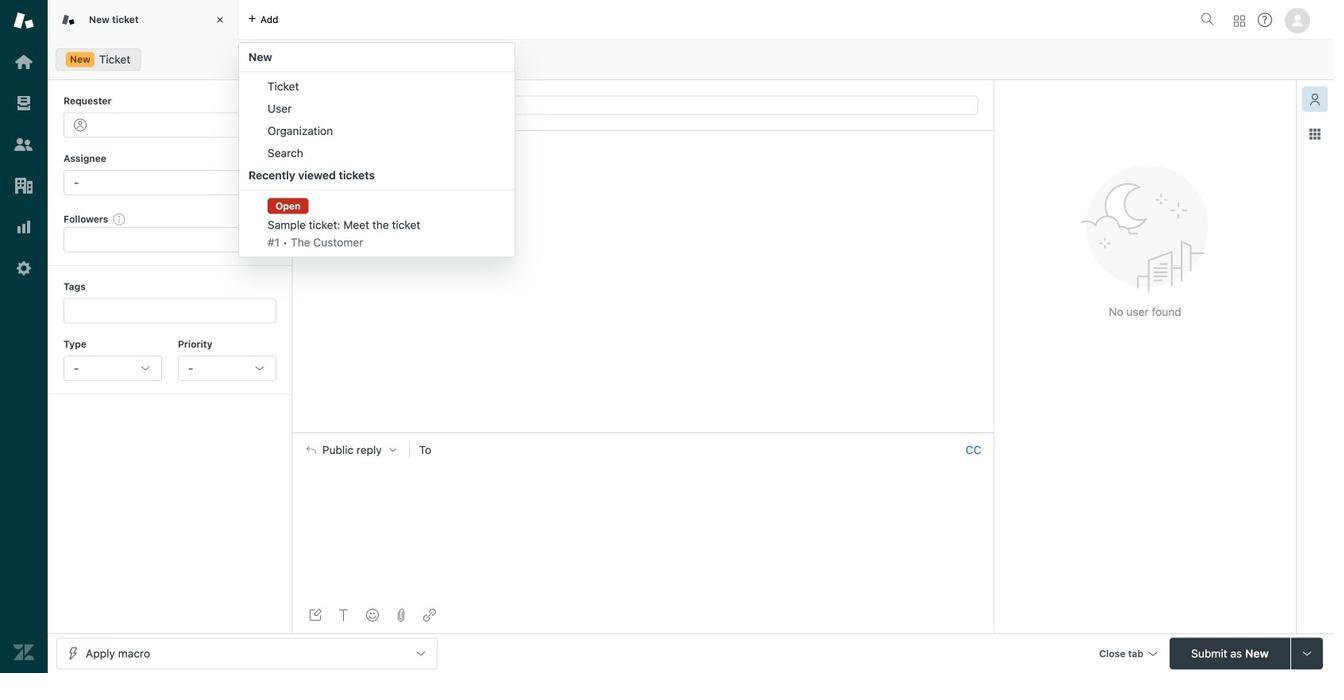 Task type: describe. For each thing, give the bounding box(es) containing it.
tabs tab list
[[48, 0, 1195, 258]]

displays possible ticket submission types image
[[1301, 648, 1314, 661]]

2 menu item from the top
[[239, 98, 515, 120]]

1 menu item from the top
[[239, 75, 515, 98]]

views image
[[14, 93, 34, 114]]

secondary element
[[48, 44, 1335, 75]]

reporting image
[[14, 217, 34, 238]]

main element
[[0, 0, 48, 674]]

5 menu item from the top
[[239, 194, 515, 254]]

zendesk support image
[[14, 10, 34, 31]]

get started image
[[14, 52, 34, 72]]

info on adding followers image
[[113, 213, 126, 226]]

tab inside tabs tab list
[[48, 0, 238, 40]]

4 menu item from the top
[[239, 142, 515, 164]]

organizations image
[[14, 176, 34, 196]]



Task type: locate. For each thing, give the bounding box(es) containing it.
draft mode image
[[309, 609, 322, 622]]

customer context image
[[1309, 93, 1322, 106]]

add attachment image
[[395, 609, 408, 622]]

menu item
[[239, 75, 515, 98], [239, 98, 515, 120], [239, 120, 515, 142], [239, 142, 515, 164], [239, 194, 515, 254]]

insert emojis image
[[366, 609, 379, 622]]

zendesk products image
[[1235, 15, 1246, 27]]

menu
[[238, 42, 516, 258]]

get help image
[[1258, 13, 1273, 27]]

minimize composer image
[[637, 426, 650, 439]]

menu inside tabs tab list
[[238, 42, 516, 258]]

format text image
[[338, 609, 350, 622]]

admin image
[[14, 258, 34, 279]]

None field
[[75, 232, 242, 248]]

customers image
[[14, 134, 34, 155]]

add link (cmd k) image
[[423, 609, 436, 622]]

3 menu item from the top
[[239, 120, 515, 142]]

Subject field
[[308, 96, 979, 115]]

zendesk image
[[14, 643, 34, 663]]

tab
[[48, 0, 238, 40]]

apps image
[[1309, 128, 1322, 141]]

close image
[[212, 12, 228, 28]]



Task type: vqa. For each thing, say whether or not it's contained in the screenshot.
Admin icon
yes



